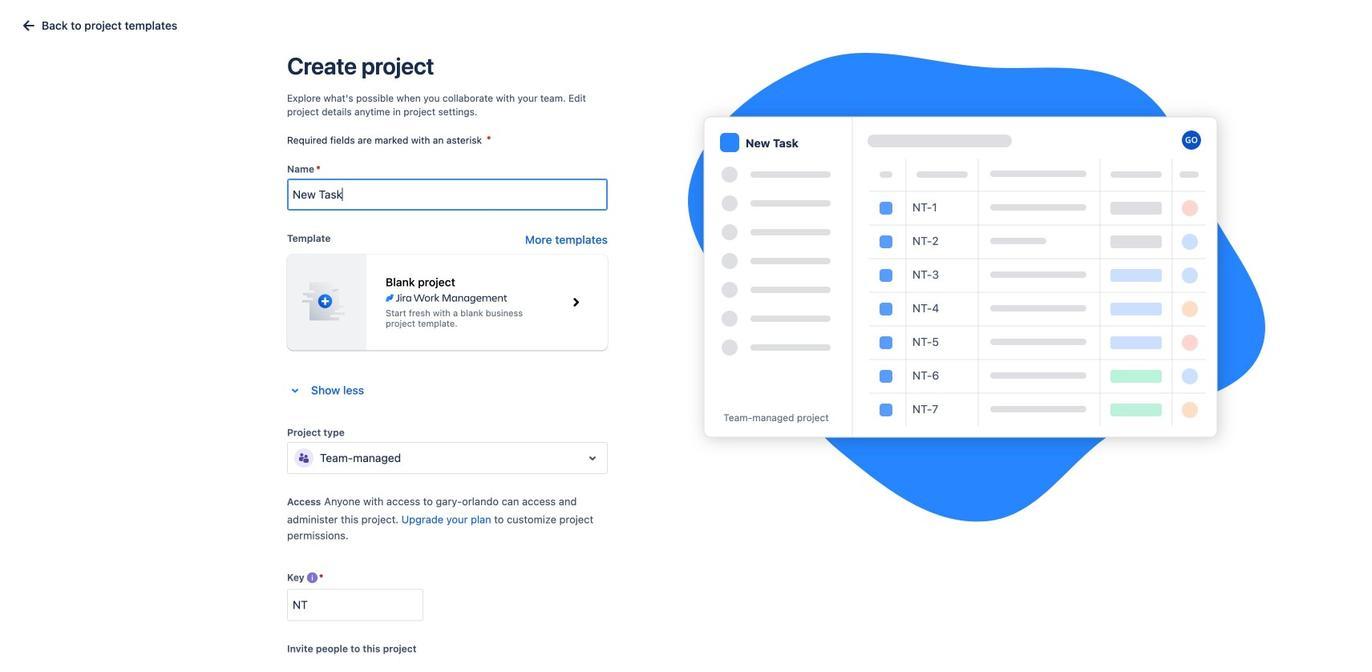 Task type: locate. For each thing, give the bounding box(es) containing it.
jira software image
[[42, 12, 149, 32], [42, 12, 149, 32]]

clear image
[[344, 119, 357, 132]]

Search field
[[1042, 9, 1203, 35]]

illustration showing preview of jira project interface after the project creation is done image
[[688, 53, 1265, 523]]

banner
[[0, 0, 1347, 45]]

open image
[[583, 449, 602, 468]]

primary element
[[10, 0, 927, 45]]

list item
[[169, 0, 241, 45]]

learn more image
[[306, 572, 319, 585]]

Try a team name, project goal, milestone... field
[[288, 180, 607, 209]]

jira work management image
[[386, 292, 507, 305], [386, 292, 507, 305]]

change template image
[[563, 290, 589, 315]]

None text field
[[320, 450, 323, 466]]

None field
[[288, 591, 423, 620]]



Task type: vqa. For each thing, say whether or not it's contained in the screenshot.
text box on the bottom
yes



Task type: describe. For each thing, give the bounding box(es) containing it.
clear image
[[299, 119, 312, 131]]

open image
[[360, 115, 379, 135]]

templates image
[[19, 16, 38, 35]]



